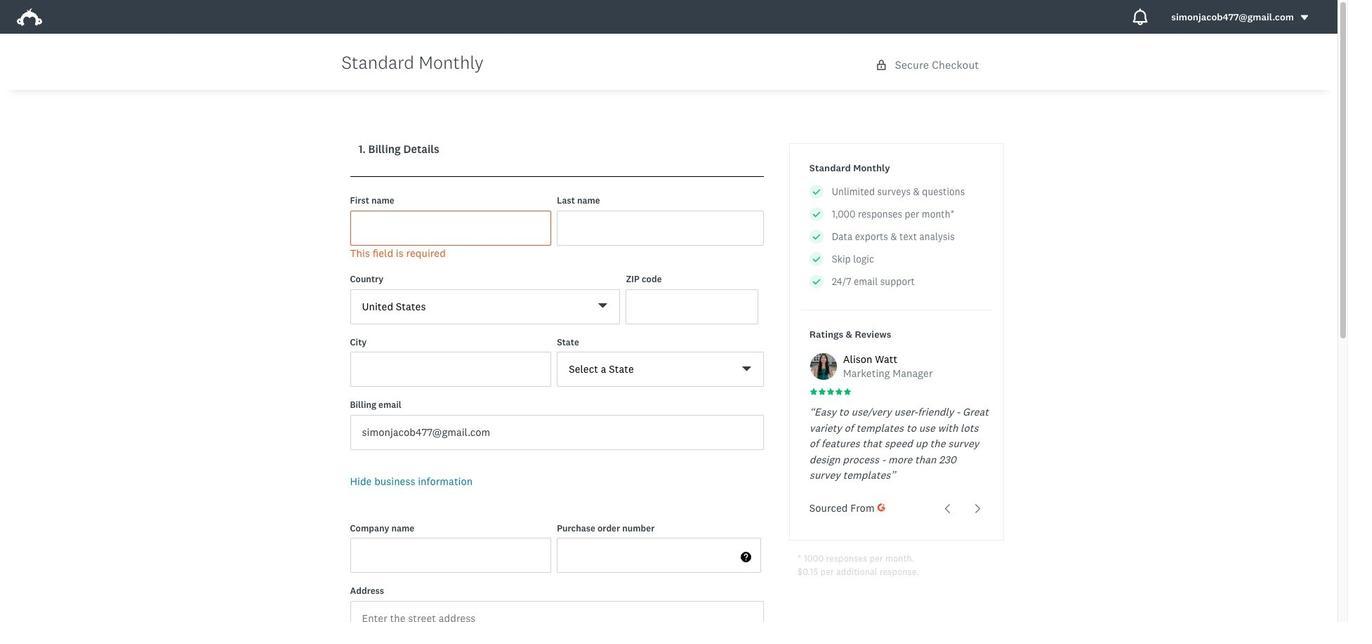 Task type: vqa. For each thing, say whether or not it's contained in the screenshot.
the rewards image on the left top
no



Task type: describe. For each thing, give the bounding box(es) containing it.
chevronright image
[[973, 504, 984, 514]]

Enter the street address text field
[[350, 601, 764, 622]]

dropdown arrow image
[[1300, 13, 1310, 23]]



Task type: locate. For each thing, give the bounding box(es) containing it.
help image
[[741, 552, 751, 563]]

None telephone field
[[626, 289, 758, 324]]

None text field
[[350, 210, 552, 245], [557, 210, 764, 245], [350, 352, 552, 387], [350, 210, 552, 245], [557, 210, 764, 245], [350, 352, 552, 387]]

surveymonkey logo image
[[17, 8, 42, 26]]

None text field
[[350, 415, 764, 450], [350, 538, 552, 573], [557, 538, 761, 573], [350, 415, 764, 450], [350, 538, 552, 573], [557, 538, 761, 573]]

products icon image
[[1132, 8, 1149, 25]]

chevronleft image
[[943, 504, 954, 514]]



